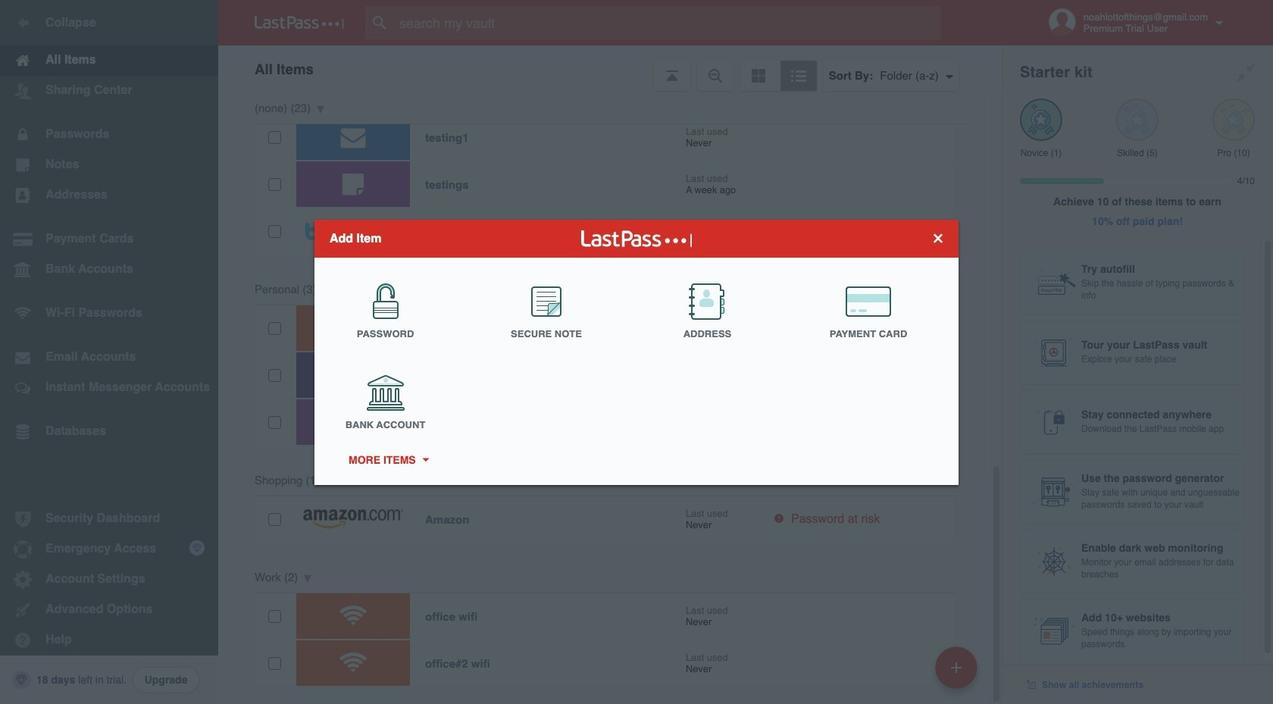 Task type: locate. For each thing, give the bounding box(es) containing it.
dialog
[[315, 219, 959, 485]]

main navigation navigation
[[0, 0, 218, 704]]

new item navigation
[[930, 642, 987, 704]]

vault options navigation
[[218, 45, 1002, 91]]

caret right image
[[420, 458, 431, 462]]

Search search field
[[365, 6, 971, 39]]



Task type: describe. For each thing, give the bounding box(es) containing it.
new item image
[[951, 662, 962, 673]]

search my vault text field
[[365, 6, 971, 39]]

lastpass image
[[255, 16, 344, 30]]



Task type: vqa. For each thing, say whether or not it's contained in the screenshot.
dialog
yes



